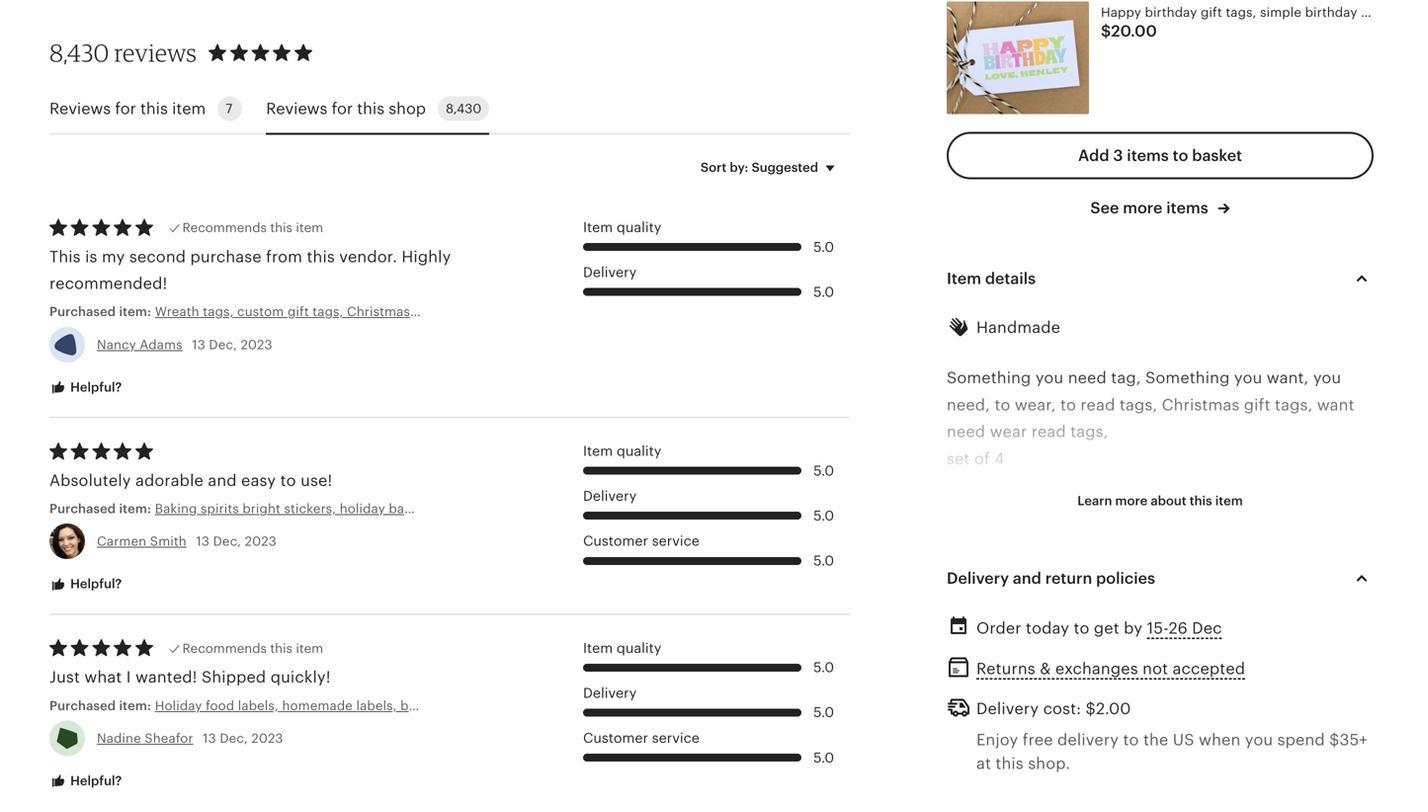 Task type: locate. For each thing, give the bounding box(es) containing it.
2 item quality from the top
[[583, 443, 662, 459]]

2 purchased item: from the top
[[49, 502, 155, 517]]

$ right cost:
[[1086, 700, 1097, 718]]

2 vertical spatial dec,
[[220, 732, 248, 747]]

need, up wear
[[947, 396, 991, 414]]

for
[[115, 100, 136, 117], [332, 100, 353, 117]]

commercial
[[947, 558, 1039, 576]]

to down the today
[[1034, 638, 1050, 656]]

something down into
[[994, 612, 1076, 629]]

helpful? down the nadine
[[67, 774, 122, 789]]

2 recommends this item from the top
[[183, 642, 324, 656]]

tags, left want
[[1276, 396, 1314, 414]]

0 vertical spatial quality
[[617, 219, 662, 235]]

movement
[[1178, 504, 1261, 522]]

1 horizontal spatial $
[[1102, 22, 1112, 40]]

3 helpful? button from the top
[[35, 764, 137, 801]]

these
[[1302, 504, 1345, 522], [1130, 558, 1172, 576]]

1 vertical spatial item:
[[119, 502, 151, 517]]

1 horizontal spatial need,
[[1113, 612, 1156, 629]]

2 purchased from the top
[[49, 502, 116, 517]]

1 vertical spatial need,
[[1113, 612, 1156, 629]]

details
[[986, 270, 1036, 288]]

smith
[[150, 535, 187, 549]]

2023 down this is my second purchase from this vendor. highly recommended!
[[241, 337, 273, 352]]

to up "read."
[[1074, 620, 1090, 638]]

dec, right adams on the left of page
[[209, 337, 237, 352]]

1 vertical spatial and
[[1014, 570, 1042, 588]]

0 vertical spatial item quality
[[583, 219, 662, 235]]

2 quality from the top
[[617, 443, 662, 459]]

purchased down the just
[[49, 699, 116, 714]]

2 item: from the top
[[119, 502, 151, 517]]

0 vertical spatial recommends this item
[[183, 220, 324, 235]]

13 right sheafor
[[203, 732, 216, 747]]

for for shop
[[332, 100, 353, 117]]

1 vertical spatial items
[[1167, 199, 1209, 217]]

get
[[1095, 620, 1120, 638]]

0 vertical spatial $
[[1102, 22, 1112, 40]]

reviews
[[49, 100, 111, 117], [266, 100, 328, 117]]

2.4
[[991, 773, 1014, 791]]

1 for from the left
[[115, 100, 136, 117]]

to left use!
[[280, 472, 296, 490]]

item left with
[[1216, 494, 1244, 509]]

dec, for easy
[[213, 535, 241, 549]]

1 vertical spatial wear,
[[1268, 612, 1309, 629]]

2 vertical spatial quality
[[617, 641, 662, 656]]

this right 'about'
[[1190, 494, 1213, 509]]

13
[[192, 337, 206, 352], [196, 535, 210, 549], [203, 732, 216, 747]]

item quality for this is my second purchase from this vendor. highly recommended!
[[583, 219, 662, 235]]

$
[[1102, 22, 1112, 40], [1086, 700, 1097, 718]]

1 vertical spatial 4
[[1066, 585, 1076, 602]]

2023
[[241, 337, 273, 352], [245, 535, 277, 549], [252, 732, 283, 747]]

just
[[49, 669, 80, 687]]

0 vertical spatial need,
[[947, 396, 991, 414]]

reviews right 7
[[266, 100, 328, 117]]

2 vertical spatial purchased item:
[[49, 699, 155, 714]]

2 horizontal spatial 4
[[1066, 585, 1076, 602]]

more right learn
[[1116, 494, 1148, 509]]

0 vertical spatial 4
[[995, 450, 1005, 468]]

to down the movement
[[1214, 531, 1229, 549]]

helpful? for this is my second purchase from this vendor. highly recommended!
[[67, 380, 122, 395]]

tags
[[1177, 558, 1210, 576], [1097, 746, 1130, 764]]

gift
[[1245, 396, 1271, 414], [1063, 531, 1090, 549]]

this right at at right bottom
[[996, 755, 1024, 773]]

1 vertical spatial recommends this item
[[183, 642, 324, 656]]

0 horizontal spatial 4
[[995, 450, 1005, 468]]

delivery for just what i wanted! shipped quickly!
[[583, 686, 637, 701]]

need,
[[947, 396, 991, 414], [1113, 612, 1156, 629]]

wear, down 'down' on the right bottom
[[1268, 612, 1309, 629]]

dec, right smith
[[213, 535, 241, 549]]

items for 3
[[1128, 147, 1170, 165]]

tags, up learn
[[1071, 423, 1109, 441]]

1 horizontal spatial something
[[1146, 370, 1231, 387]]

helpful?
[[67, 380, 122, 395], [67, 577, 122, 592], [67, 774, 122, 789]]

gift-
[[947, 585, 980, 602]]

helpful? button for this is my second purchase from this vendor. highly recommended!
[[35, 370, 137, 406]]

2 customer service from the top
[[583, 731, 700, 747]]

3 purchased from the top
[[49, 699, 116, 714]]

1 horizontal spatial for
[[332, 100, 353, 117]]

carmen smith link
[[97, 535, 187, 549]]

0 horizontal spatial 8,430
[[49, 38, 109, 67]]

0 vertical spatial and
[[208, 472, 237, 490]]

1 vertical spatial read
[[1032, 423, 1067, 441]]

item: up nancy adams link
[[119, 305, 151, 320]]

0 horizontal spatial read
[[1032, 423, 1067, 441]]

about
[[1151, 494, 1187, 509]]

purchased down the absolutely
[[49, 502, 116, 517]]

my
[[102, 248, 125, 266]]

details: set of: 4 different tags size: 2.4 x 4.75 inches
[[947, 719, 1130, 791]]

this
[[140, 100, 168, 117], [357, 100, 385, 117], [270, 220, 293, 235], [307, 248, 335, 266], [1190, 494, 1213, 509], [270, 642, 293, 656], [996, 755, 1024, 773]]

quality
[[617, 219, 662, 235], [617, 443, 662, 459], [617, 641, 662, 656]]

$ right happy birthday gift tags, simple birthday tags, custom gift tags, kids gift tags, tags for kids gifts, set of 24 image
[[1102, 22, 1112, 40]]

0 vertical spatial purchased item:
[[49, 305, 155, 320]]

1 item quality from the top
[[583, 219, 662, 235]]

1 horizontal spatial reviews
[[266, 100, 328, 117]]

quality for this is my second purchase from this vendor. highly recommended!
[[617, 219, 662, 235]]

join the minimalist christmas movement with these simple holiday gift tags. designed to celebrate a non- commercial christmas, these tags break down your gift-giving into 4 simple categories: something you want, something you need, something to wear, something to read.
[[947, 504, 1360, 656]]

2023 for shipped
[[252, 732, 283, 747]]

13 for easy
[[196, 535, 210, 549]]

0 vertical spatial 8,430
[[49, 38, 109, 67]]

1 vertical spatial 8,430
[[446, 101, 482, 116]]

0 vertical spatial 2023
[[241, 337, 273, 352]]

1 vertical spatial want,
[[947, 612, 990, 629]]

read
[[1081, 396, 1116, 414], [1032, 423, 1067, 441]]

delivery for this is my second purchase from this vendor. highly recommended!
[[583, 265, 637, 280]]

recommends up purchase
[[183, 220, 267, 235]]

1 customer service from the top
[[583, 534, 700, 549]]

0 horizontal spatial reviews
[[49, 100, 111, 117]]

2 vertical spatial item quality
[[583, 641, 662, 656]]

4 right of:
[[1011, 746, 1021, 764]]

more inside dropdown button
[[1116, 494, 1148, 509]]

0 vertical spatial helpful?
[[67, 380, 122, 395]]

1 vertical spatial customer
[[583, 731, 649, 747]]

tags, down tag,
[[1120, 396, 1158, 414]]

0 vertical spatial customer service
[[583, 534, 700, 549]]

item: for what
[[119, 699, 151, 714]]

these down designed
[[1130, 558, 1172, 576]]

recommends up shipped
[[183, 642, 267, 656]]

simple down join
[[947, 531, 998, 549]]

the inside enjoy free delivery to the us when you spend $35+ at this shop.
[[1144, 732, 1169, 750]]

nadine sheafor 13 dec, 2023
[[97, 732, 283, 747]]

is
[[85, 248, 97, 266]]

0 horizontal spatial something
[[947, 370, 1032, 387]]

just what i wanted! shipped quickly!
[[49, 669, 331, 687]]

2 helpful? button from the top
[[35, 567, 137, 604]]

tags inside the join the minimalist christmas movement with these simple holiday gift tags. designed to celebrate a non- commercial christmas, these tags break down your gift-giving into 4 simple categories: something you want, something you need, something to wear, something to read.
[[1177, 558, 1210, 576]]

1 horizontal spatial tags,
[[1120, 396, 1158, 414]]

3 purchased item: from the top
[[49, 699, 155, 714]]

learn more about this item button
[[1063, 484, 1259, 520]]

add 3 items to basket button
[[947, 132, 1375, 180]]

to down 2.00
[[1124, 732, 1140, 750]]

2 vertical spatial 4
[[1011, 746, 1021, 764]]

1 vertical spatial customer service
[[583, 731, 700, 747]]

8,430 right shop
[[446, 101, 482, 116]]

1 helpful? from the top
[[67, 380, 122, 395]]

0 vertical spatial recommends
[[183, 220, 267, 235]]

gift up the christmas,
[[1063, 531, 1090, 549]]

2 vertical spatial 13
[[203, 732, 216, 747]]

this up from on the top of the page
[[270, 220, 293, 235]]

suggested
[[752, 160, 819, 175]]

the right join
[[983, 504, 1008, 522]]

2 recommends from the top
[[183, 642, 267, 656]]

0 horizontal spatial need
[[947, 423, 986, 441]]

something up wear
[[947, 370, 1032, 387]]

to
[[1173, 147, 1189, 165], [995, 396, 1011, 414], [1061, 396, 1077, 414], [280, 472, 296, 490], [1214, 531, 1229, 549], [1247, 612, 1263, 629], [1074, 620, 1090, 638], [1034, 638, 1050, 656], [1124, 732, 1140, 750]]

1 horizontal spatial simple
[[1081, 585, 1132, 602]]

8,430 for 8,430 reviews
[[49, 38, 109, 67]]

purchased item: down the absolutely
[[49, 502, 155, 517]]

quality for just what i wanted! shipped quickly!
[[617, 641, 662, 656]]

tags up 'categories:'
[[1177, 558, 1210, 576]]

1 reviews from the left
[[49, 100, 111, 117]]

recommends this item up shipped
[[183, 642, 324, 656]]

purchased item: for what
[[49, 699, 155, 714]]

into
[[1032, 585, 1062, 602]]

need left tag,
[[1069, 370, 1107, 387]]

christmas
[[1163, 396, 1240, 414], [1096, 504, 1174, 522]]

8,430
[[49, 38, 109, 67], [446, 101, 482, 116]]

1 horizontal spatial 8,430
[[446, 101, 482, 116]]

helpful? button down carmen
[[35, 567, 137, 604]]

and left easy
[[208, 472, 237, 490]]

recommends this item up purchase
[[183, 220, 324, 235]]

see more items
[[1091, 199, 1213, 217]]

0 vertical spatial wear,
[[1015, 396, 1057, 414]]

2023 down easy
[[245, 535, 277, 549]]

simple down the christmas,
[[1081, 585, 1132, 602]]

1 horizontal spatial need
[[1069, 370, 1107, 387]]

1 service from the top
[[652, 534, 700, 549]]

3 quality from the top
[[617, 641, 662, 656]]

20.00
[[1112, 22, 1158, 40]]

0 vertical spatial christmas
[[1163, 396, 1240, 414]]

see more items link
[[1091, 197, 1231, 220]]

you
[[1036, 370, 1064, 387], [1235, 370, 1263, 387], [1314, 370, 1342, 387], [1314, 585, 1342, 602], [1080, 612, 1109, 629], [1246, 732, 1274, 750]]

1 horizontal spatial want,
[[1267, 370, 1310, 387]]

13 right smith
[[196, 535, 210, 549]]

recommends this item for purchase
[[183, 220, 324, 235]]

item up from on the top of the page
[[296, 220, 324, 235]]

accepted
[[1173, 661, 1246, 678]]

x
[[1018, 773, 1027, 791]]

purchased item: down the recommended!
[[49, 305, 155, 320]]

0 horizontal spatial want,
[[947, 612, 990, 629]]

0 horizontal spatial tags,
[[1071, 423, 1109, 441]]

1 5.0 from the top
[[814, 239, 835, 255]]

categories:
[[1136, 585, 1223, 602]]

4 right of
[[995, 450, 1005, 468]]

for left shop
[[332, 100, 353, 117]]

purchased
[[49, 305, 116, 320], [49, 502, 116, 517], [49, 699, 116, 714]]

13 for wanted!
[[203, 732, 216, 747]]

1 customer from the top
[[583, 534, 649, 549]]

of
[[975, 450, 991, 468]]

1 vertical spatial item quality
[[583, 443, 662, 459]]

0 vertical spatial service
[[652, 534, 700, 549]]

want, inside the join the minimalist christmas movement with these simple holiday gift tags. designed to celebrate a non- commercial christmas, these tags break down your gift-giving into 4 simple categories: something you want, something you need, something to wear, something to read.
[[947, 612, 990, 629]]

dec, for second
[[209, 337, 237, 352]]

sort by: suggested button
[[686, 147, 857, 188]]

6 5.0 from the top
[[814, 660, 835, 676]]

$35+
[[1330, 732, 1369, 750]]

something right tag,
[[1146, 370, 1231, 387]]

0 vertical spatial simple
[[947, 531, 998, 549]]

0 horizontal spatial these
[[1130, 558, 1172, 576]]

easy
[[241, 472, 276, 490]]

christmas inside the join the minimalist christmas movement with these simple holiday gift tags. designed to celebrate a non- commercial christmas, these tags break down your gift-giving into 4 simple categories: something you want, something you need, something to wear, something to read.
[[1096, 504, 1174, 522]]

more for see
[[1124, 199, 1163, 217]]

more for learn
[[1116, 494, 1148, 509]]

a
[[1311, 531, 1320, 549]]

down
[[1262, 558, 1304, 576]]

wear,
[[1015, 396, 1057, 414], [1268, 612, 1309, 629]]

want,
[[1267, 370, 1310, 387], [947, 612, 990, 629]]

to left basket
[[1173, 147, 1189, 165]]

1 vertical spatial $
[[1086, 700, 1097, 718]]

2 customer from the top
[[583, 731, 649, 747]]

with
[[1265, 504, 1298, 522]]

reviews down 8,430 reviews
[[49, 100, 111, 117]]

1 vertical spatial dec,
[[213, 535, 241, 549]]

1 vertical spatial christmas
[[1096, 504, 1174, 522]]

gift inside 'something you need tag, something you want, you need, to wear, to read tags, christmas gift tags, want need wear read tags, set of 4'
[[1245, 396, 1271, 414]]

2 vertical spatial 2023
[[252, 732, 283, 747]]

size:
[[947, 773, 986, 791]]

customer service
[[583, 534, 700, 549], [583, 731, 700, 747]]

gift left want
[[1245, 396, 1271, 414]]

add
[[1079, 147, 1110, 165]]

for down 8,430 reviews
[[115, 100, 136, 117]]

item left 7
[[172, 100, 206, 117]]

helpful? button for just what i wanted! shipped quickly!
[[35, 764, 137, 801]]

3 helpful? from the top
[[67, 774, 122, 789]]

0 horizontal spatial wear,
[[1015, 396, 1057, 414]]

0 vertical spatial gift
[[1245, 396, 1271, 414]]

this right from on the top of the page
[[307, 248, 335, 266]]

this inside this is my second purchase from this vendor. highly recommended!
[[307, 248, 335, 266]]

1 vertical spatial recommends
[[183, 642, 267, 656]]

1 something from the left
[[947, 370, 1032, 387]]

something
[[947, 370, 1032, 387], [1146, 370, 1231, 387]]

wanted!
[[135, 669, 197, 687]]

3 item quality from the top
[[583, 641, 662, 656]]

1 recommends this item from the top
[[183, 220, 324, 235]]

1 vertical spatial purchased
[[49, 502, 116, 517]]

2 5.0 from the top
[[814, 284, 835, 300]]

adorable
[[135, 472, 204, 490]]

0 vertical spatial customer
[[583, 534, 649, 549]]

purchased for just
[[49, 699, 116, 714]]

these up a
[[1302, 504, 1345, 522]]

helpful? button down the nadine
[[35, 764, 137, 801]]

nancy
[[97, 337, 136, 352]]

1 vertical spatial 2023
[[245, 535, 277, 549]]

1 horizontal spatial and
[[1014, 570, 1042, 588]]

purchased item:
[[49, 305, 155, 320], [49, 502, 155, 517], [49, 699, 155, 714]]

to right dec
[[1247, 612, 1263, 629]]

more right see
[[1124, 199, 1163, 217]]

0 vertical spatial items
[[1128, 147, 1170, 165]]

something down 'down' on the right bottom
[[1227, 585, 1309, 602]]

1 recommends from the top
[[183, 220, 267, 235]]

and down holiday
[[1014, 570, 1042, 588]]

this left shop
[[357, 100, 385, 117]]

2 for from the left
[[332, 100, 353, 117]]

read right wear
[[1032, 423, 1067, 441]]

items down add 3 items to basket button
[[1167, 199, 1209, 217]]

1 vertical spatial quality
[[617, 443, 662, 459]]

8,430 inside tab list
[[446, 101, 482, 116]]

customer for quickly!
[[583, 731, 649, 747]]

returns & exchanges not accepted
[[977, 661, 1246, 678]]

need up the set
[[947, 423, 986, 441]]

item: up carmen smith link
[[119, 502, 151, 517]]

1 purchased item: from the top
[[49, 305, 155, 320]]

helpful? button down nancy
[[35, 370, 137, 406]]

1 vertical spatial tags
[[1097, 746, 1130, 764]]

delivery and return policies button
[[930, 555, 1392, 603]]

3 5.0 from the top
[[814, 463, 835, 479]]

wear, up wear
[[1015, 396, 1057, 414]]

2 vertical spatial helpful? button
[[35, 764, 137, 801]]

purchased down the recommended!
[[49, 305, 116, 320]]

13 for second
[[192, 337, 206, 352]]

handmade
[[977, 319, 1061, 337]]

dec, down shipped
[[220, 732, 248, 747]]

the left us
[[1144, 732, 1169, 750]]

tab list containing reviews for this item
[[49, 85, 850, 135]]

2 vertical spatial helpful?
[[67, 774, 122, 789]]

1 vertical spatial gift
[[1063, 531, 1090, 549]]

0 vertical spatial the
[[983, 504, 1008, 522]]

purchased for absolutely
[[49, 502, 116, 517]]

0 vertical spatial dec,
[[209, 337, 237, 352]]

13 right adams on the left of page
[[192, 337, 206, 352]]

this inside dropdown button
[[1190, 494, 1213, 509]]

item inside learn more about this item dropdown button
[[1216, 494, 1244, 509]]

2 reviews from the left
[[266, 100, 328, 117]]

read down tag,
[[1081, 396, 1116, 414]]

1 vertical spatial service
[[652, 731, 700, 747]]

8 5.0 from the top
[[814, 750, 835, 766]]

sort
[[701, 160, 727, 175]]

recommended!
[[49, 275, 167, 293]]

simple
[[947, 531, 998, 549], [1081, 585, 1132, 602]]

1 item: from the top
[[119, 305, 151, 320]]

1 purchased from the top
[[49, 305, 116, 320]]

0 horizontal spatial for
[[115, 100, 136, 117]]

0 horizontal spatial gift
[[1063, 531, 1090, 549]]

0 vertical spatial need
[[1069, 370, 1107, 387]]

tab list
[[49, 85, 850, 135]]

customer service for quickly!
[[583, 731, 700, 747]]

delivery
[[583, 265, 637, 280], [583, 489, 637, 504], [947, 570, 1010, 588], [583, 686, 637, 701], [977, 700, 1039, 718]]

1 horizontal spatial read
[[1081, 396, 1116, 414]]

0 horizontal spatial need,
[[947, 396, 991, 414]]

2 helpful? from the top
[[67, 577, 122, 592]]

need, down policies
[[1113, 612, 1156, 629]]

2 vertical spatial purchased
[[49, 699, 116, 714]]

different
[[1026, 746, 1092, 764]]

purchased for this
[[49, 305, 116, 320]]

1 horizontal spatial the
[[1144, 732, 1169, 750]]

0 horizontal spatial simple
[[947, 531, 998, 549]]

1 vertical spatial 13
[[196, 535, 210, 549]]

0 vertical spatial item:
[[119, 305, 151, 320]]

1 horizontal spatial 4
[[1011, 746, 1021, 764]]

want
[[1318, 396, 1355, 414]]

2023 for to
[[245, 535, 277, 549]]

recommends for purchase
[[183, 220, 267, 235]]

recommends this item for shipped
[[183, 642, 324, 656]]

recommends
[[183, 220, 267, 235], [183, 642, 267, 656]]

1 vertical spatial helpful?
[[67, 577, 122, 592]]

3
[[1114, 147, 1124, 165]]

4 inside details: set of: 4 different tags size: 2.4 x 4.75 inches
[[1011, 746, 1021, 764]]

5.0
[[814, 239, 835, 255], [814, 284, 835, 300], [814, 463, 835, 479], [814, 508, 835, 524], [814, 553, 835, 569], [814, 660, 835, 676], [814, 705, 835, 721], [814, 750, 835, 766]]

something
[[1227, 585, 1309, 602], [994, 612, 1076, 629], [1161, 612, 1243, 629], [947, 638, 1030, 656]]

items right 3
[[1128, 147, 1170, 165]]

this down the reviews
[[140, 100, 168, 117]]

something down order at the right of the page
[[947, 638, 1030, 656]]

item: down i
[[119, 699, 151, 714]]

tags up inches
[[1097, 746, 1130, 764]]

item up quickly!
[[296, 642, 324, 656]]

0 horizontal spatial $
[[1086, 700, 1097, 718]]

1 horizontal spatial tags
[[1177, 558, 1210, 576]]

helpful? down nancy
[[67, 380, 122, 395]]

item: for is
[[119, 305, 151, 320]]

4 right into
[[1066, 585, 1076, 602]]

helpful? down carmen
[[67, 577, 122, 592]]

15-26 dec button
[[1148, 614, 1223, 643]]

1 vertical spatial the
[[1144, 732, 1169, 750]]

4
[[995, 450, 1005, 468], [1066, 585, 1076, 602], [1011, 746, 1021, 764]]

wear
[[990, 423, 1028, 441]]

1 helpful? button from the top
[[35, 370, 137, 406]]

1 horizontal spatial wear,
[[1268, 612, 1309, 629]]

happy birthday gift tags, simple birthday tags, custom gift tags, kids gift tags, tags for kids gifts, set of 24 image
[[947, 1, 1090, 114]]

purchased item: down what
[[49, 699, 155, 714]]

2 service from the top
[[652, 731, 700, 747]]

8,430 up reviews for this item
[[49, 38, 109, 67]]

0 vertical spatial more
[[1124, 199, 1163, 217]]

absolutely
[[49, 472, 131, 490]]

item for just what i wanted! shipped quickly!
[[583, 641, 613, 656]]

3 item: from the top
[[119, 699, 151, 714]]

quickly!
[[271, 669, 331, 687]]

2023 down quickly!
[[252, 732, 283, 747]]

reviews for this item
[[49, 100, 206, 117]]

0 vertical spatial these
[[1302, 504, 1345, 522]]

1 vertical spatial more
[[1116, 494, 1148, 509]]

purchase
[[190, 248, 262, 266]]

0 vertical spatial helpful? button
[[35, 370, 137, 406]]

nadine sheafor link
[[97, 732, 193, 747]]

item for absolutely adorable and easy to use!
[[583, 443, 613, 459]]

items inside button
[[1128, 147, 1170, 165]]

1 quality from the top
[[617, 219, 662, 235]]



Task type: vqa. For each thing, say whether or not it's contained in the screenshot.
the reviews
yes



Task type: describe. For each thing, give the bounding box(es) containing it.
8,430 reviews
[[49, 38, 197, 67]]

quality for absolutely adorable and easy to use!
[[617, 443, 662, 459]]

wear, inside the join the minimalist christmas movement with these simple holiday gift tags. designed to celebrate a non- commercial christmas, these tags break down your gift-giving into 4 simple categories: something you want, something you need, something to wear, something to read.
[[1268, 612, 1309, 629]]

item inside dropdown button
[[947, 270, 982, 288]]

giving
[[979, 585, 1027, 602]]

policies
[[1097, 570, 1156, 588]]

set
[[947, 746, 976, 764]]

learn more about this item
[[1078, 494, 1244, 509]]

nancy adams link
[[97, 337, 183, 352]]

shop.
[[1029, 755, 1071, 773]]

highly
[[402, 248, 451, 266]]

shop
[[389, 100, 426, 117]]

item details
[[947, 270, 1036, 288]]

1 vertical spatial these
[[1130, 558, 1172, 576]]

need, inside 'something you need tag, something you want, you need, to wear, to read tags, christmas gift tags, want need wear read tags, set of 4'
[[947, 396, 991, 414]]

set
[[947, 450, 971, 468]]

returns & exchanges not accepted button
[[977, 655, 1246, 684]]

service for use!
[[652, 534, 700, 549]]

when
[[1200, 732, 1241, 750]]

and inside dropdown button
[[1014, 570, 1042, 588]]

purchased item: for adorable
[[49, 502, 155, 517]]

service for quickly!
[[652, 731, 700, 747]]

at
[[977, 755, 992, 773]]

nancy adams 13 dec, 2023
[[97, 337, 273, 352]]

item: for adorable
[[119, 502, 151, 517]]

something down 'categories:'
[[1161, 612, 1243, 629]]

need, inside the join the minimalist christmas movement with these simple holiday gift tags. designed to celebrate a non- commercial christmas, these tags break down your gift-giving into 4 simple categories: something you want, something you need, something to wear, something to read.
[[1113, 612, 1156, 629]]

recommends for shipped
[[183, 642, 267, 656]]

2023 for purchase
[[241, 337, 273, 352]]

minimalist
[[1012, 504, 1092, 522]]

to inside enjoy free delivery to the us when you spend $35+ at this shop.
[[1124, 732, 1140, 750]]

delivery inside dropdown button
[[947, 570, 1010, 588]]

order today to get by 15-26 dec
[[977, 620, 1223, 638]]

details:
[[947, 719, 1016, 737]]

to down handmade
[[1061, 396, 1077, 414]]

2 something from the left
[[1146, 370, 1231, 387]]

carmen smith 13 dec, 2023
[[97, 535, 277, 549]]

nadine
[[97, 732, 141, 747]]

helpful? for absolutely adorable and easy to use!
[[67, 577, 122, 592]]

15-
[[1148, 620, 1169, 638]]

break
[[1214, 558, 1257, 576]]

7
[[226, 101, 233, 116]]

reviews for reviews for this item
[[49, 100, 111, 117]]

4.75
[[1031, 773, 1063, 791]]

second
[[129, 248, 186, 266]]

this inside enjoy free delivery to the us when you spend $35+ at this shop.
[[996, 755, 1024, 773]]

0 vertical spatial read
[[1081, 396, 1116, 414]]

enjoy free delivery to the us when you spend $35+ at this shop.
[[977, 732, 1369, 773]]

reviews
[[114, 38, 197, 67]]

tags inside details: set of: 4 different tags size: 2.4 x 4.75 inches
[[1097, 746, 1130, 764]]

today
[[1027, 620, 1070, 638]]

vendor.
[[339, 248, 398, 266]]

gift inside the join the minimalist christmas movement with these simple holiday gift tags. designed to celebrate a non- commercial christmas, these tags break down your gift-giving into 4 simple categories: something you want, something you need, something to wear, something to read.
[[1063, 531, 1090, 549]]

delivery for absolutely adorable and easy to use!
[[583, 489, 637, 504]]

add 3 items to basket
[[1079, 147, 1243, 165]]

us
[[1174, 732, 1195, 750]]

carmen
[[97, 535, 147, 549]]

1 horizontal spatial these
[[1302, 504, 1345, 522]]

7 5.0 from the top
[[814, 705, 835, 721]]

order
[[977, 620, 1022, 638]]

tags.
[[1094, 531, 1132, 549]]

reviews for this shop
[[266, 100, 426, 117]]

free
[[1023, 732, 1054, 750]]

item for this is my second purchase from this vendor. highly recommended!
[[583, 219, 613, 235]]

item quality for just what i wanted! shipped quickly!
[[583, 641, 662, 656]]

christmas inside 'something you need tag, something you want, you need, to wear, to read tags, christmas gift tags, want need wear read tags, set of 4'
[[1163, 396, 1240, 414]]

wear, inside 'something you need tag, something you want, you need, to wear, to read tags, christmas gift tags, want need wear read tags, set of 4'
[[1015, 396, 1057, 414]]

reviews for reviews for this shop
[[266, 100, 328, 117]]

customer for use!
[[583, 534, 649, 549]]

your
[[1309, 558, 1343, 576]]

want, inside 'something you need tag, something you want, you need, to wear, to read tags, christmas gift tags, want need wear read tags, set of 4'
[[1267, 370, 1310, 387]]

0 horizontal spatial and
[[208, 472, 237, 490]]

delivery cost: $ 2.00
[[977, 700, 1132, 718]]

non-
[[1325, 531, 1360, 549]]

adams
[[140, 337, 183, 352]]

spend
[[1278, 732, 1326, 750]]

inches
[[1068, 773, 1118, 791]]

holiday
[[1003, 531, 1059, 549]]

not
[[1143, 661, 1169, 678]]

see
[[1091, 199, 1120, 217]]

dec, for wanted!
[[220, 732, 248, 747]]

1 vertical spatial simple
[[1081, 585, 1132, 602]]

designed
[[1136, 531, 1209, 549]]

return
[[1046, 570, 1093, 588]]

to inside add 3 items to basket button
[[1173, 147, 1189, 165]]

this
[[49, 248, 81, 266]]

purchased item: for is
[[49, 305, 155, 320]]

2.00
[[1097, 700, 1132, 718]]

dec
[[1193, 620, 1223, 638]]

basket
[[1193, 147, 1243, 165]]

items for more
[[1167, 199, 1209, 217]]

learn
[[1078, 494, 1113, 509]]

use!
[[301, 472, 333, 490]]

4 inside 'something you need tag, something you want, you need, to wear, to read tags, christmas gift tags, want need wear read tags, set of 4'
[[995, 450, 1005, 468]]

5 5.0 from the top
[[814, 553, 835, 569]]

customer service for use!
[[583, 534, 700, 549]]

you inside enjoy free delivery to the us when you spend $35+ at this shop.
[[1246, 732, 1274, 750]]

this up quickly!
[[270, 642, 293, 656]]

helpful? button for absolutely adorable and easy to use!
[[35, 567, 137, 604]]

&
[[1041, 661, 1052, 678]]

26
[[1169, 620, 1188, 638]]

4 inside the join the minimalist christmas movement with these simple holiday gift tags. designed to celebrate a non- commercial christmas, these tags break down your gift-giving into 4 simple categories: something you want, something you need, something to wear, something to read.
[[1066, 585, 1076, 602]]

to up wear
[[995, 396, 1011, 414]]

item quality for absolutely adorable and easy to use!
[[583, 443, 662, 459]]

2 horizontal spatial tags,
[[1276, 396, 1314, 414]]

join
[[947, 504, 978, 522]]

returns
[[977, 661, 1036, 678]]

absolutely adorable and easy to use!
[[49, 472, 333, 490]]

of:
[[980, 746, 1007, 764]]

what
[[84, 669, 122, 687]]

this is my second purchase from this vendor. highly recommended!
[[49, 248, 451, 293]]

i
[[126, 669, 131, 687]]

celebrate
[[1234, 531, 1307, 549]]

the inside the join the minimalist christmas movement with these simple holiday gift tags. designed to celebrate a non- commercial christmas, these tags break down your gift-giving into 4 simple categories: something you want, something you need, something to wear, something to read.
[[983, 504, 1008, 522]]

8,430 for 8,430
[[446, 101, 482, 116]]

shipped
[[202, 669, 266, 687]]

read.
[[1054, 638, 1094, 656]]

1 vertical spatial need
[[947, 423, 986, 441]]

from
[[266, 248, 303, 266]]

item details button
[[930, 255, 1392, 303]]

for for item
[[115, 100, 136, 117]]

helpful? for just what i wanted! shipped quickly!
[[67, 774, 122, 789]]

sort by: suggested
[[701, 160, 819, 175]]

4 5.0 from the top
[[814, 508, 835, 524]]

exchanges
[[1056, 661, 1139, 678]]

delivery
[[1058, 732, 1120, 750]]

sheafor
[[145, 732, 193, 747]]



